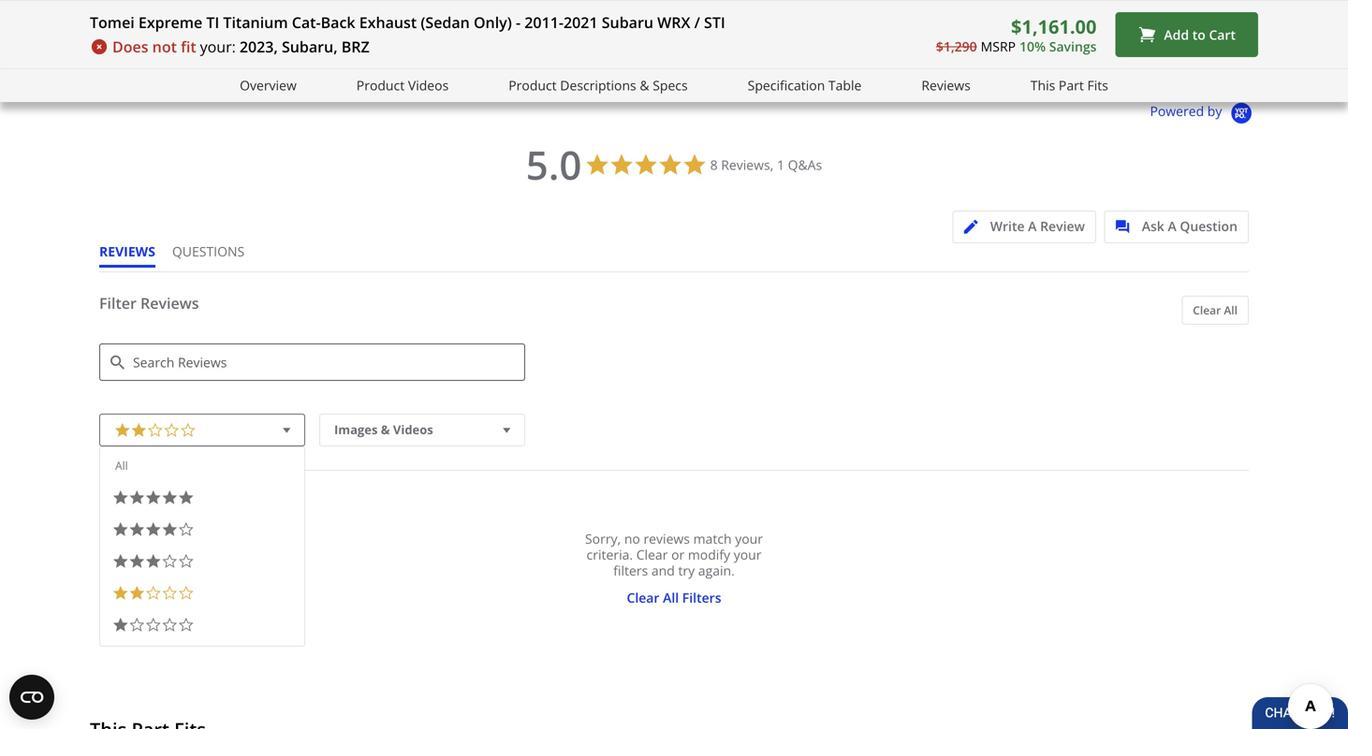 Task type: vqa. For each thing, say whether or not it's contained in the screenshot.
middle X-
no



Task type: locate. For each thing, give the bounding box(es) containing it.
2 3 total reviews element from the left
[[1217, 31, 1348, 47]]

1 style from the left
[[1170, 14, 1197, 31]]

reviews inside filter reviews heading
[[140, 293, 199, 313]]

write
[[990, 217, 1025, 235]]

a for write
[[1028, 217, 1037, 235]]

1 vertical spatial &
[[381, 421, 390, 438]]

- left 2015-
[[445, 14, 449, 31]]

1 olm from the left
[[679, 14, 705, 31]]

by
[[1207, 102, 1222, 120]]

drain
[[283, 14, 314, 31]]

1 vertical spatial reviews
[[140, 293, 199, 313]]

a right write
[[1028, 217, 1037, 235]]

2 down triangle image from the left
[[499, 420, 515, 440]]

all down and
[[663, 589, 679, 607]]

1 oil from the left
[[264, 14, 280, 31]]

1 horizontal spatial olm
[[1217, 14, 1244, 31]]

again.
[[698, 562, 735, 580]]

write no frame image
[[964, 220, 987, 234]]

10%
[[1020, 37, 1046, 55]]

-
[[516, 12, 521, 32], [445, 14, 449, 31]]

videos right images
[[393, 421, 433, 438]]

0 horizontal spatial jdm
[[709, 14, 732, 31]]

lift
[[815, 14, 833, 31]]

0 horizontal spatial oil
[[264, 14, 280, 31]]

reviews link
[[922, 75, 971, 96]]

2 vertical spatial all
[[663, 589, 679, 607]]

Rating Filter field
[[99, 414, 305, 447]]

(2)
[[1108, 31, 1121, 46]]

(12)
[[928, 31, 948, 46]]

valve...
[[317, 14, 357, 31]]

facelift
[[1101, 14, 1141, 31]]

0 horizontal spatial all
[[115, 458, 128, 473]]

5.0
[[526, 138, 582, 191]]

Images & Videos Filter field
[[319, 414, 525, 447]]

0 reviews
[[99, 492, 170, 512]]

- left laser
[[516, 12, 521, 32]]

2 oil from the left
[[394, 14, 410, 31]]

videos
[[408, 76, 449, 94], [393, 421, 433, 438]]

iridium
[[562, 14, 602, 31]]

$1,161.00 $1,290 msrp 10% savings
[[936, 13, 1097, 55]]

down triangle image
[[279, 420, 295, 440], [499, 420, 515, 440]]

all up 0 reviews on the bottom left
[[115, 458, 128, 473]]

oem
[[364, 14, 391, 31]]

powered
[[1150, 102, 1204, 120]]

videos down "9 total reviews" "element"
[[408, 76, 449, 94]]

cart
[[1209, 26, 1236, 43]]

reviews down questions
[[140, 293, 199, 313]]

clear all button
[[1182, 296, 1249, 325]]

olm left oe
[[1217, 14, 1244, 31]]

& right images
[[381, 421, 390, 438]]

rating element
[[99, 414, 305, 647]]

reviews down $1,290
[[922, 76, 971, 94]]

reviews for 0 reviews
[[112, 492, 170, 512]]

all link
[[115, 458, 128, 473]]

reviews
[[922, 76, 971, 94], [140, 293, 199, 313], [112, 492, 170, 512]]

product for product descriptions & specs
[[509, 76, 557, 94]]

empty star image
[[163, 419, 180, 439], [178, 521, 194, 538], [145, 585, 161, 602], [178, 585, 194, 602], [129, 617, 145, 633], [161, 617, 178, 633], [178, 617, 194, 633]]

- inside subaru oem oil filter - 2015-2024... link
[[445, 14, 449, 31]]

style right oe
[[1266, 14, 1293, 31]]

subispeed facelift jdm style drl +... link
[[1037, 0, 1243, 31]]

olm right heat
[[679, 14, 705, 31]]

sorry,
[[585, 530, 621, 548]]

0 horizontal spatial 3 total reviews element
[[499, 31, 649, 47]]

videos inside field
[[393, 421, 433, 438]]

exhaust
[[359, 12, 417, 32]]

and
[[651, 562, 675, 580]]

reviews
[[99, 242, 155, 260]]

1 vertical spatial filter
[[99, 293, 137, 313]]

tomei expreme ti titanium cat-back exhaust (sedan only) - 2011-2021 subaru wrx / sti
[[90, 12, 725, 32]]

ngk laser iridium stock heat range... link
[[499, 0, 714, 31]]

1 horizontal spatial -
[[516, 12, 521, 32]]

1 horizontal spatial a
[[1168, 217, 1177, 235]]

1 a from the left
[[1028, 217, 1037, 235]]

style
[[1170, 14, 1197, 31], [1266, 14, 1293, 31]]

2 product from the left
[[509, 76, 557, 94]]

a inside dropdown button
[[1028, 217, 1037, 235]]

open widget image
[[9, 675, 54, 720]]

subaru oem oil filter - 2015-2024...
[[320, 14, 521, 31]]

3 total reviews element for iridium
[[499, 31, 649, 47]]

1 vertical spatial all
[[115, 458, 128, 473]]

clear down filters
[[627, 589, 660, 607]]

star image
[[140, 33, 154, 47], [169, 33, 183, 47], [183, 33, 197, 47], [197, 33, 211, 47], [348, 33, 362, 47], [362, 33, 376, 47], [1052, 33, 1066, 47], [1080, 33, 1094, 47], [1217, 33, 1231, 47], [131, 419, 147, 439], [161, 490, 178, 506], [145, 521, 161, 538], [161, 521, 178, 538], [112, 553, 129, 570], [129, 553, 145, 570], [129, 585, 145, 602]]

1 horizontal spatial all
[[663, 589, 679, 607]]

back
[[321, 12, 355, 32]]

9 total reviews element
[[320, 31, 470, 47]]

1 horizontal spatial 3 total reviews element
[[1217, 31, 1348, 47]]

a
[[1028, 217, 1037, 235], [1168, 217, 1177, 235]]

1 vertical spatial videos
[[393, 421, 433, 438]]

add to cart button
[[1115, 12, 1258, 57]]

0 vertical spatial clear
[[1193, 302, 1221, 318]]

0 vertical spatial &
[[640, 76, 649, 94]]

0 horizontal spatial style
[[1170, 14, 1197, 31]]

quick
[[188, 14, 220, 31]]

specification
[[748, 76, 825, 94]]

1 3 total reviews element from the left
[[499, 31, 649, 47]]

all down question
[[1224, 302, 1238, 318]]

filter reviews heading
[[99, 293, 1249, 330]]

tomei
[[90, 12, 135, 32]]

clear left or
[[636, 546, 668, 564]]

a right "ask"
[[1168, 217, 1177, 235]]

1 horizontal spatial product
[[509, 76, 557, 94]]

0 horizontal spatial product
[[356, 76, 405, 94]]

clear inside button
[[1193, 302, 1221, 318]]

reviews right 0
[[112, 492, 170, 512]]

3 total reviews element
[[499, 31, 649, 47], [1217, 31, 1348, 47]]

1 down triangle image from the left
[[279, 420, 295, 440]]

0 horizontal spatial down triangle image
[[279, 420, 295, 440]]

modify
[[688, 546, 730, 564]]

2 vertical spatial reviews
[[112, 492, 170, 512]]

0 vertical spatial reviews
[[922, 76, 971, 94]]

sti
[[704, 12, 725, 32]]

try
[[678, 562, 695, 580]]

product down brz
[[356, 76, 405, 94]]

a inside 'dropdown button'
[[1168, 217, 1177, 235]]

tab list
[[99, 242, 261, 271]]

0 horizontal spatial a
[[1028, 217, 1037, 235]]

(sedan
[[421, 12, 470, 32]]

1 product from the left
[[356, 76, 405, 94]]

ngk
[[499, 14, 525, 31]]

star image
[[154, 33, 169, 47], [320, 33, 334, 47], [334, 33, 348, 47], [1037, 33, 1052, 47], [1066, 33, 1080, 47], [114, 419, 131, 439], [112, 490, 129, 506], [129, 490, 145, 506], [145, 490, 161, 506], [178, 490, 194, 506], [112, 521, 129, 538], [129, 521, 145, 538], [145, 553, 161, 570], [112, 585, 129, 602], [112, 617, 129, 633]]

0 horizontal spatial filter
[[99, 293, 137, 313]]

jdm right /
[[709, 14, 732, 31]]

0 horizontal spatial olm
[[679, 14, 705, 31]]

drl
[[1200, 14, 1223, 31]]

your
[[735, 530, 763, 548], [734, 546, 762, 564]]

0 horizontal spatial -
[[445, 14, 449, 31]]

1 horizontal spatial jdm
[[1144, 14, 1167, 31]]

jdm
[[709, 14, 732, 31], [1144, 14, 1167, 31]]

2023,
[[240, 37, 278, 57]]

a for ask
[[1168, 217, 1177, 235]]

1 horizontal spatial down triangle image
[[499, 420, 515, 440]]

filters
[[613, 562, 648, 580]]

2 horizontal spatial all
[[1224, 302, 1238, 318]]

subispeed
[[1037, 14, 1097, 31]]

1 horizontal spatial style
[[1266, 14, 1293, 31]]

your right modify
[[734, 546, 762, 564]]

1 horizontal spatial filter
[[413, 14, 441, 31]]

2 olm from the left
[[1217, 14, 1244, 31]]

clear
[[1193, 302, 1221, 318], [636, 546, 668, 564], [627, 589, 660, 607]]

specification table
[[748, 76, 862, 94]]

0 vertical spatial filter
[[413, 14, 441, 31]]

2 a from the left
[[1168, 217, 1177, 235]]

&
[[640, 76, 649, 94], [381, 421, 390, 438]]

& left specs
[[640, 76, 649, 94]]

oil
[[264, 14, 280, 31], [394, 14, 410, 31]]

0 horizontal spatial subaru
[[320, 14, 361, 31]]

12 total reviews element
[[858, 31, 1008, 47]]

all list box
[[99, 447, 305, 647]]

fumoto quick engine oil drain valve...
[[140, 14, 357, 31]]

style left the drl
[[1170, 14, 1197, 31]]

reviews,
[[721, 156, 774, 174]]

product for product videos
[[356, 76, 405, 94]]

product down laser
[[509, 76, 557, 94]]

write a review button
[[953, 211, 1096, 243]]

0 vertical spatial all
[[1224, 302, 1238, 318]]

empty star image
[[147, 419, 163, 439], [180, 419, 196, 439], [161, 553, 178, 570], [178, 553, 194, 570], [161, 585, 178, 602], [145, 617, 161, 633]]

laser
[[528, 14, 559, 31]]

add to cart
[[1164, 26, 1236, 43]]

all
[[1224, 302, 1238, 318], [115, 458, 128, 473], [663, 589, 679, 607]]

product descriptions & specs
[[509, 76, 688, 94]]

jdm right facelift in the right of the page
[[1144, 14, 1167, 31]]

images & videos element
[[319, 414, 525, 447]]

$1,290
[[936, 37, 977, 55]]

2021
[[564, 12, 598, 32]]

2 vertical spatial clear
[[627, 589, 660, 607]]

0 horizontal spatial &
[[381, 421, 390, 438]]

all inside list box
[[115, 458, 128, 473]]

empty star image inside rating filter field
[[163, 419, 180, 439]]

1 horizontal spatial oil
[[394, 14, 410, 31]]

clear down question
[[1193, 302, 1221, 318]]



Task type: describe. For each thing, give the bounding box(es) containing it.
ask
[[1142, 217, 1164, 235]]

reviews
[[644, 530, 690, 548]]

specification table link
[[748, 75, 862, 96]]

add
[[1164, 26, 1189, 43]]

& inside field
[[381, 421, 390, 438]]

your right the match
[[735, 530, 763, 548]]

2 total reviews element
[[1037, 31, 1187, 47]]

cat-
[[292, 12, 321, 32]]

5.0 star rating element
[[526, 138, 582, 191]]

2011-
[[525, 12, 564, 32]]

only)
[[474, 12, 512, 32]]

2024...
[[483, 14, 521, 31]]

stock
[[606, 14, 636, 31]]

question
[[1180, 217, 1238, 235]]

olm jdm precision led lift gate...
[[679, 14, 872, 31]]

q&as
[[788, 156, 822, 174]]

fit
[[181, 37, 196, 57]]

write a review
[[990, 217, 1085, 235]]

heat
[[639, 14, 666, 31]]

olm oe style rain guar
[[1217, 14, 1348, 31]]

ngk laser iridium stock heat range...
[[499, 14, 714, 31]]

1 horizontal spatial subaru
[[602, 12, 653, 32]]

fumoto quick engine oil drain valve... link
[[140, 0, 357, 31]]

filter reviews
[[99, 293, 199, 313]]

range...
[[669, 14, 714, 31]]

this part fits
[[1031, 76, 1108, 94]]

8 reviews, 1 q&as
[[710, 156, 822, 174]]

overview link
[[240, 75, 297, 96]]

not
[[152, 37, 177, 57]]

2 jdm from the left
[[1144, 14, 1167, 31]]

titanium
[[223, 12, 288, 32]]

guar
[[1324, 14, 1348, 31]]

this part fits link
[[1031, 75, 1108, 96]]

sorry, no reviews match your criteria. clear or modify your filters and try again. clear all filters
[[585, 530, 763, 607]]

your:
[[200, 37, 236, 57]]

olm for olm jdm precision led lift gate...
[[679, 14, 705, 31]]

(7)
[[211, 31, 224, 46]]

gate...
[[836, 14, 872, 31]]

specs
[[653, 76, 688, 94]]

or
[[671, 546, 685, 564]]

does
[[112, 37, 148, 57]]

match
[[693, 530, 732, 548]]

2 style from the left
[[1266, 14, 1293, 31]]

powered by
[[1150, 102, 1225, 120]]

1 horizontal spatial &
[[640, 76, 649, 94]]

3 total reviews element for style
[[1217, 31, 1348, 47]]

dialog image
[[1116, 220, 1139, 234]]

olm jdm precision led lift gate... link
[[679, 0, 872, 31]]

magnifying glass image
[[110, 356, 125, 370]]

criteria.
[[587, 546, 633, 564]]

filters
[[682, 589, 721, 607]]

questions
[[172, 242, 245, 260]]

overview
[[240, 76, 297, 94]]

reviews for filter reviews
[[140, 293, 199, 313]]

ti
[[206, 12, 219, 32]]

images & videos
[[334, 421, 433, 438]]

msrp
[[981, 37, 1016, 55]]

all inside "sorry, no reviews match your criteria. clear or modify your filters and try again. clear all filters"
[[663, 589, 679, 607]]

7 total reviews element
[[140, 31, 290, 47]]

product descriptions & specs link
[[509, 75, 688, 96]]

1 vertical spatial clear
[[636, 546, 668, 564]]

0 vertical spatial videos
[[408, 76, 449, 94]]

powered by link
[[1150, 102, 1258, 125]]

product videos
[[356, 76, 449, 94]]

all inside button
[[1224, 302, 1238, 318]]

wrx
[[657, 12, 690, 32]]

Search Reviews search field
[[99, 344, 525, 381]]

led
[[790, 14, 812, 31]]

fits
[[1087, 76, 1108, 94]]

ask a question button
[[1104, 211, 1249, 243]]

2015-
[[452, 14, 483, 31]]

1
[[777, 156, 784, 174]]

this
[[1031, 76, 1055, 94]]

no
[[624, 530, 640, 548]]

tab list containing reviews
[[99, 242, 261, 271]]

does not fit your: 2023, subaru, brz
[[112, 37, 369, 57]]

olm for olm oe style rain guar
[[1217, 14, 1244, 31]]

ask a question
[[1142, 217, 1238, 235]]

savings
[[1049, 37, 1097, 55]]

oe
[[1247, 14, 1263, 31]]

1 jdm from the left
[[709, 14, 732, 31]]

olm oe style rain guar link
[[1217, 0, 1348, 31]]

review
[[1040, 217, 1085, 235]]

down triangle image inside images & videos filter field
[[499, 420, 515, 440]]

+...
[[1226, 14, 1243, 31]]

8
[[710, 156, 718, 174]]

subispeed facelift jdm style drl +...
[[1037, 14, 1243, 31]]

filter inside heading
[[99, 293, 137, 313]]

to
[[1192, 26, 1206, 43]]

part
[[1059, 76, 1084, 94]]

rain
[[1296, 14, 1321, 31]]

0
[[99, 492, 108, 512]]



